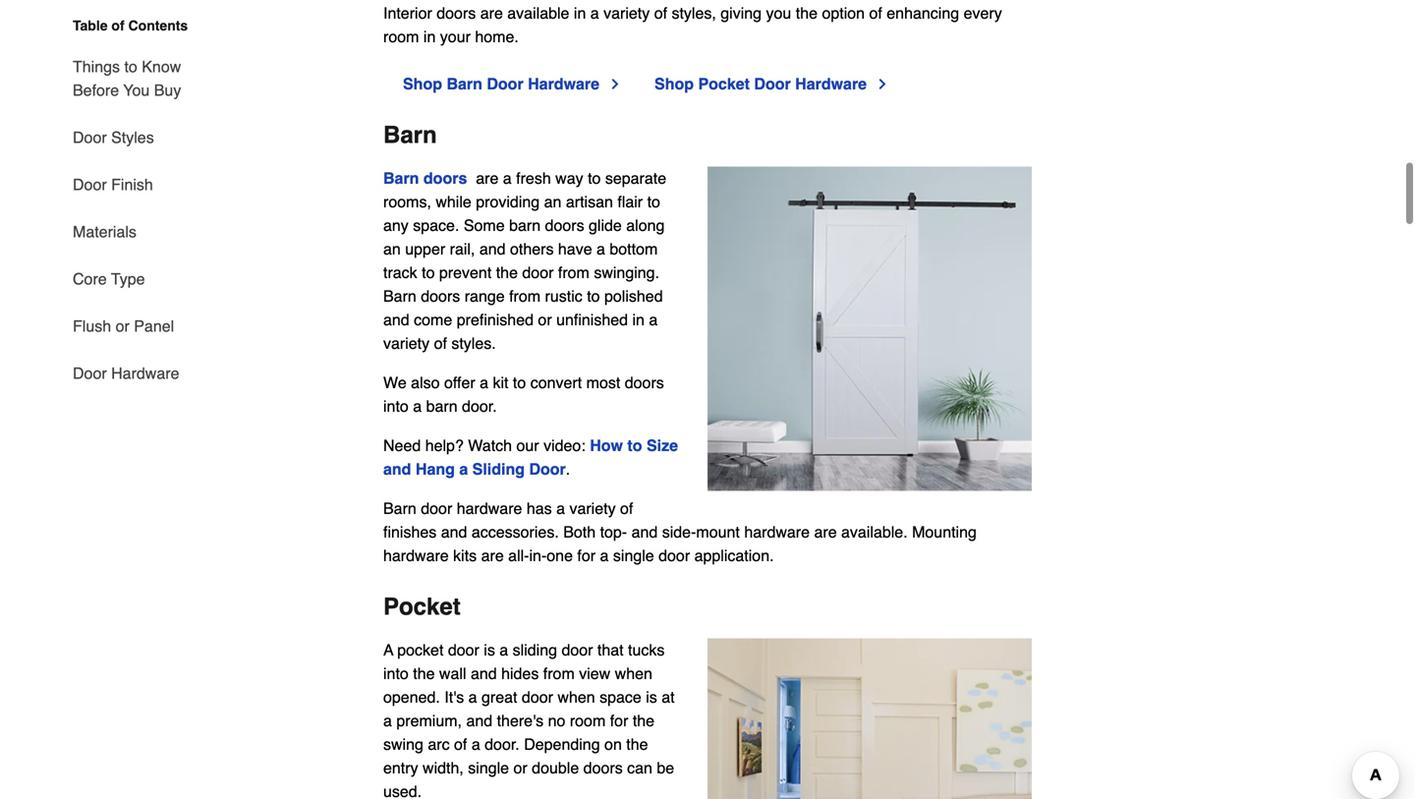 Task type: vqa. For each thing, say whether or not it's contained in the screenshot.
the A
yes



Task type: locate. For each thing, give the bounding box(es) containing it.
finish
[[111, 176, 153, 194]]

in-
[[529, 547, 547, 565]]

1 shop from the left
[[403, 75, 442, 93]]

table of contents element
[[57, 16, 205, 385]]

kit
[[493, 374, 509, 392]]

into for a
[[383, 665, 409, 683]]

hardware down panel
[[111, 364, 179, 382]]

chevron right image
[[875, 76, 891, 92]]

hardware left chevron right image
[[796, 75, 867, 93]]

a left kit
[[480, 374, 489, 392]]

1 horizontal spatial single
[[613, 547, 655, 565]]

used.
[[383, 783, 422, 799]]

0 horizontal spatial for
[[578, 547, 596, 565]]

2 vertical spatial from
[[544, 665, 575, 683]]

a
[[383, 641, 394, 659]]

pocket
[[699, 75, 750, 93], [383, 593, 461, 620]]

0 vertical spatial from
[[558, 263, 590, 282]]

from down sliding
[[544, 665, 575, 683]]

a right has
[[557, 499, 565, 518]]

0 vertical spatial room
[[383, 27, 419, 46]]

pocket up pocket
[[383, 593, 461, 620]]

1 vertical spatial door.
[[485, 735, 520, 754]]

1 vertical spatial into
[[383, 665, 409, 683]]

glide
[[589, 216, 622, 234]]

1 horizontal spatial when
[[615, 665, 653, 683]]

1 vertical spatial single
[[468, 759, 509, 777]]

2 vertical spatial hardware
[[383, 547, 449, 565]]

how to size and hang a sliding door
[[383, 436, 678, 478]]

doors up your
[[437, 4, 476, 22]]

one
[[547, 547, 573, 565]]

to right kit
[[513, 374, 526, 392]]

hardware left chevron right icon
[[528, 75, 600, 93]]

to up unfinished
[[587, 287, 600, 305]]

are inside interior doors are available in a variety of styles, giving you the option of enhancing every room in your home.
[[481, 4, 503, 22]]

rustic
[[545, 287, 583, 305]]

1 vertical spatial when
[[558, 688, 596, 706]]

swinging.
[[594, 263, 660, 282]]

variety
[[604, 4, 650, 22], [383, 334, 430, 352], [570, 499, 616, 518]]

in
[[574, 4, 586, 22], [424, 27, 436, 46], [633, 311, 645, 329]]

the up range
[[496, 263, 518, 282]]

mount
[[697, 523, 740, 541]]

door down others at the left top of the page
[[523, 263, 554, 282]]

room down interior
[[383, 27, 419, 46]]

kits
[[453, 547, 477, 565]]

0 horizontal spatial is
[[484, 641, 495, 659]]

and
[[480, 240, 506, 258], [383, 311, 410, 329], [383, 460, 411, 478], [441, 523, 467, 541], [632, 523, 658, 541], [471, 665, 497, 683], [467, 712, 493, 730]]

room right no
[[570, 712, 606, 730]]

0 vertical spatial barn
[[509, 216, 541, 234]]

1 vertical spatial barn
[[426, 397, 458, 415]]

barn up barn doors
[[383, 121, 437, 148]]

to
[[124, 58, 137, 76], [588, 169, 601, 187], [648, 193, 661, 211], [422, 263, 435, 282], [587, 287, 600, 305], [513, 374, 526, 392], [628, 436, 643, 455]]

1 horizontal spatial an
[[544, 193, 562, 211]]

shop right chevron right icon
[[655, 75, 694, 93]]

0 vertical spatial hardware
[[457, 499, 523, 518]]

your
[[440, 27, 471, 46]]

1 horizontal spatial barn
[[509, 216, 541, 234]]

barn up the finishes
[[383, 499, 417, 518]]

door down 'video:'
[[529, 460, 566, 478]]

1 horizontal spatial in
[[574, 4, 586, 22]]

0 horizontal spatial hardware
[[111, 364, 179, 382]]

core type link
[[73, 256, 145, 303]]

to inside "we also offer a kit to convert most doors into a barn door."
[[513, 374, 526, 392]]

single inside a pocket door is a sliding door that tucks into the wall and hides from view when opened. it's a great door when space is at a premium, and there's no room for the swing arc of a door. depending on the entry width, single or double doors can be used.
[[468, 759, 509, 777]]

door.
[[462, 397, 497, 415], [485, 735, 520, 754]]

the inside interior doors are available in a variety of styles, giving you the option of enhancing every room in your home.
[[796, 4, 818, 22]]

0 horizontal spatial pocket
[[383, 593, 461, 620]]

hardware for shop pocket door hardware
[[796, 75, 867, 93]]

1 horizontal spatial room
[[570, 712, 606, 730]]

is left sliding
[[484, 641, 495, 659]]

1 horizontal spatial hardware
[[457, 499, 523, 518]]

1 vertical spatial for
[[610, 712, 629, 730]]

an down way
[[544, 193, 562, 211]]

0 vertical spatial door.
[[462, 397, 497, 415]]

in left your
[[424, 27, 436, 46]]

prevent
[[439, 263, 492, 282]]

is left at on the left of page
[[646, 688, 658, 706]]

space
[[600, 688, 642, 706]]

interior doors are available in a variety of styles, giving you the option of enhancing every room in your home.
[[383, 4, 1003, 46]]

barn up rooms,
[[383, 169, 419, 187]]

in down "polished"
[[633, 311, 645, 329]]

barn inside barn door hardware has a variety of finishes and accessories. both top- and side-mount hardware are available. mounting hardware kits are all-in-one for a single door application.
[[383, 499, 417, 518]]

hardware up application.
[[745, 523, 810, 541]]

are up providing
[[476, 169, 499, 187]]

0 horizontal spatial an
[[383, 240, 401, 258]]

shop
[[403, 75, 442, 93], [655, 75, 694, 93]]

or down rustic
[[538, 311, 552, 329]]

1 horizontal spatial for
[[610, 712, 629, 730]]

1 horizontal spatial hardware
[[528, 75, 600, 93]]

1 vertical spatial variety
[[383, 334, 430, 352]]

barn
[[509, 216, 541, 234], [426, 397, 458, 415]]

space.
[[413, 216, 460, 234]]

0 horizontal spatial or
[[116, 317, 130, 335]]

2 into from the top
[[383, 665, 409, 683]]

barn up others at the left top of the page
[[509, 216, 541, 234]]

1 vertical spatial an
[[383, 240, 401, 258]]

2 horizontal spatial hardware
[[745, 523, 810, 541]]

and up great
[[471, 665, 497, 683]]

size
[[647, 436, 678, 455]]

from down have
[[558, 263, 590, 282]]

into inside "we also offer a kit to convert most doors into a barn door."
[[383, 397, 409, 415]]

shop barn door hardware link
[[403, 72, 623, 96]]

has
[[527, 499, 552, 518]]

into inside a pocket door is a sliding door that tucks into the wall and hides from view when opened. it's a great door when space is at a premium, and there's no room for the swing arc of a door. depending on the entry width, single or double doors can be used.
[[383, 665, 409, 683]]

or inside a pocket door is a sliding door that tucks into the wall and hides from view when opened. it's a great door when space is at a premium, and there's no room for the swing arc of a door. depending on the entry width, single or double doors can be used.
[[514, 759, 528, 777]]

of down 'come'
[[434, 334, 447, 352]]

of up top-
[[620, 499, 634, 518]]

single down top-
[[613, 547, 655, 565]]

1 into from the top
[[383, 397, 409, 415]]

to down upper at the top left of page
[[422, 263, 435, 282]]

into down 'we'
[[383, 397, 409, 415]]

0 vertical spatial in
[[574, 4, 586, 22]]

of
[[655, 4, 668, 22], [870, 4, 883, 22], [112, 18, 125, 33], [434, 334, 447, 352], [620, 499, 634, 518], [454, 735, 467, 754]]

before
[[73, 81, 119, 99]]

door. down there's
[[485, 735, 520, 754]]

finishes
[[383, 523, 437, 541]]

to up artisan
[[588, 169, 601, 187]]

0 horizontal spatial shop
[[403, 75, 442, 93]]

some
[[464, 216, 505, 234]]

to inside things to know before you buy
[[124, 58, 137, 76]]

pocket down interior doors are available in a variety of styles, giving you the option of enhancing every room in your home.
[[699, 75, 750, 93]]

door up there's
[[522, 688, 554, 706]]

a right hang
[[460, 460, 468, 478]]

door up the finishes
[[421, 499, 453, 518]]

side-
[[662, 523, 697, 541]]

door. down offer
[[462, 397, 497, 415]]

1 vertical spatial from
[[509, 287, 541, 305]]

shop down your
[[403, 75, 442, 93]]

0 vertical spatial into
[[383, 397, 409, 415]]

view
[[579, 665, 611, 683]]

0 vertical spatial variety
[[604, 4, 650, 22]]

from up prefinished
[[509, 287, 541, 305]]

a room with mint green walls, a wood floor, a plant, a footstool and a white barn door. image
[[708, 167, 1032, 491]]

doors down the on
[[584, 759, 623, 777]]

hardware
[[457, 499, 523, 518], [745, 523, 810, 541], [383, 547, 449, 565]]

bottom
[[610, 240, 658, 258]]

0 horizontal spatial room
[[383, 27, 419, 46]]

pocket
[[397, 641, 444, 659]]

barn inside "we also offer a kit to convert most doors into a barn door."
[[426, 397, 458, 415]]

2 shop from the left
[[655, 75, 694, 93]]

2 vertical spatial in
[[633, 311, 645, 329]]

when down tucks
[[615, 665, 653, 683]]

2 horizontal spatial or
[[538, 311, 552, 329]]

barn
[[447, 75, 483, 93], [383, 121, 437, 148], [383, 169, 419, 187], [383, 287, 417, 305], [383, 499, 417, 518]]

2 horizontal spatial hardware
[[796, 75, 867, 93]]

variety inside are a fresh way to separate rooms, while providing an artisan flair to any space. some barn doors glide along an upper rail, and others have a bottom track to prevent the door from swinging. barn doors range from rustic to polished and come prefinished or unfinished in a variety of styles.
[[383, 334, 430, 352]]

1 vertical spatial room
[[570, 712, 606, 730]]

hardware
[[528, 75, 600, 93], [796, 75, 867, 93], [111, 364, 179, 382]]

door
[[523, 263, 554, 282], [421, 499, 453, 518], [659, 547, 690, 565], [448, 641, 480, 659], [562, 641, 593, 659], [522, 688, 554, 706]]

2 horizontal spatial in
[[633, 311, 645, 329]]

barn down the track
[[383, 287, 417, 305]]

table of contents
[[73, 18, 188, 33]]

the
[[796, 4, 818, 22], [496, 263, 518, 282], [413, 665, 435, 683], [633, 712, 655, 730], [627, 735, 648, 754]]

the right "you"
[[796, 4, 818, 22]]

it's
[[445, 688, 464, 706]]

and down "need"
[[383, 460, 411, 478]]

we
[[383, 374, 407, 392]]

an down any
[[383, 240, 401, 258]]

door inside "link"
[[73, 176, 107, 194]]

1 vertical spatial pocket
[[383, 593, 461, 620]]

giving
[[721, 4, 762, 22]]

option
[[822, 4, 865, 22]]

a down top-
[[600, 547, 609, 565]]

into down 'a'
[[383, 665, 409, 683]]

others
[[510, 240, 554, 258]]

0 vertical spatial pocket
[[699, 75, 750, 93]]

barn down your
[[447, 75, 483, 93]]

accessories.
[[472, 523, 559, 541]]

or inside are a fresh way to separate rooms, while providing an artisan flair to any space. some barn doors glide along an upper rail, and others have a bottom track to prevent the door from swinging. barn doors range from rustic to polished and come prefinished or unfinished in a variety of styles.
[[538, 311, 552, 329]]

to right flair
[[648, 193, 661, 211]]

and up kits
[[441, 523, 467, 541]]

door down side-
[[659, 547, 690, 565]]

1 vertical spatial in
[[424, 27, 436, 46]]

are up home.
[[481, 4, 503, 22]]

0 vertical spatial for
[[578, 547, 596, 565]]

barn doors link
[[383, 169, 467, 187]]

0 horizontal spatial barn
[[426, 397, 458, 415]]

room inside a pocket door is a sliding door that tucks into the wall and hides from view when opened. it's a great door when space is at a premium, and there's no room for the swing arc of a door. depending on the entry width, single or double doors can be used.
[[570, 712, 606, 730]]

0 vertical spatial single
[[613, 547, 655, 565]]

or right the flush
[[116, 317, 130, 335]]

hardware down the finishes
[[383, 547, 449, 565]]

a right available
[[591, 4, 599, 22]]

shop for shop pocket door hardware
[[655, 75, 694, 93]]

things to know before you buy link
[[73, 43, 205, 114]]

a
[[591, 4, 599, 22], [503, 169, 512, 187], [597, 240, 606, 258], [649, 311, 658, 329], [480, 374, 489, 392], [413, 397, 422, 415], [460, 460, 468, 478], [557, 499, 565, 518], [600, 547, 609, 565], [500, 641, 509, 659], [469, 688, 477, 706], [383, 712, 392, 730], [472, 735, 481, 754]]

when down view
[[558, 688, 596, 706]]

or for are a fresh way to separate rooms, while providing an artisan flair to any space. some barn doors glide along an upper rail, and others have a bottom track to prevent the door from swinging. barn doors range from rustic to polished and come prefinished or unfinished in a variety of styles.
[[538, 311, 552, 329]]

or left the double
[[514, 759, 528, 777]]

and down some
[[480, 240, 506, 258]]

0 vertical spatial is
[[484, 641, 495, 659]]

variety left styles,
[[604, 4, 650, 22]]

premium,
[[397, 712, 462, 730]]

to up you
[[124, 58, 137, 76]]

barn down also
[[426, 397, 458, 415]]

door
[[487, 75, 524, 93], [755, 75, 791, 93], [73, 128, 107, 147], [73, 176, 107, 194], [73, 364, 107, 382], [529, 460, 566, 478]]

1 horizontal spatial is
[[646, 688, 658, 706]]

2 vertical spatial variety
[[570, 499, 616, 518]]

door finish link
[[73, 161, 153, 208]]

offer
[[444, 374, 476, 392]]

of inside are a fresh way to separate rooms, while providing an artisan flair to any space. some barn doors glide along an upper rail, and others have a bottom track to prevent the door from swinging. barn doors range from rustic to polished and come prefinished or unfinished in a variety of styles.
[[434, 334, 447, 352]]

barn for barn door hardware has a variety of finishes and accessories. both top- and side-mount hardware are available. mounting hardware kits are all-in-one for a single door application.
[[383, 499, 417, 518]]

of right arc
[[454, 735, 467, 754]]

the inside are a fresh way to separate rooms, while providing an artisan flair to any space. some barn doors glide along an upper rail, and others have a bottom track to prevent the door from swinging. barn doors range from rustic to polished and come prefinished or unfinished in a variety of styles.
[[496, 263, 518, 282]]

1 horizontal spatial or
[[514, 759, 528, 777]]

door left finish
[[73, 176, 107, 194]]

0 horizontal spatial hardware
[[383, 547, 449, 565]]

tucks
[[628, 641, 665, 659]]

top-
[[600, 523, 627, 541]]

any
[[383, 216, 409, 234]]

doors right most
[[625, 374, 664, 392]]

doors up the while
[[424, 169, 467, 187]]

1 horizontal spatial shop
[[655, 75, 694, 93]]

entry
[[383, 759, 418, 777]]

1 vertical spatial hardware
[[745, 523, 810, 541]]

for down both
[[578, 547, 596, 565]]

to left the size at the left bottom of page
[[628, 436, 643, 455]]

barn for barn doors
[[383, 169, 419, 187]]

for
[[578, 547, 596, 565], [610, 712, 629, 730]]

contents
[[128, 18, 188, 33]]

to inside how to size and hang a sliding door
[[628, 436, 643, 455]]

most
[[587, 374, 621, 392]]

single right width,
[[468, 759, 509, 777]]

the down pocket
[[413, 665, 435, 683]]

how
[[590, 436, 623, 455]]

hardware inside 'link'
[[111, 364, 179, 382]]

0 horizontal spatial single
[[468, 759, 509, 777]]

1 horizontal spatial pocket
[[699, 75, 750, 93]]

single inside barn door hardware has a variety of finishes and accessories. both top- and side-mount hardware are available. mounting hardware kits are all-in-one for a single door application.
[[613, 547, 655, 565]]

hardware up accessories.
[[457, 499, 523, 518]]

a down also
[[413, 397, 422, 415]]

help?
[[425, 436, 464, 455]]

for down space
[[610, 712, 629, 730]]

.
[[566, 460, 571, 478]]

0 horizontal spatial when
[[558, 688, 596, 706]]

variety down 'come'
[[383, 334, 430, 352]]

0 vertical spatial an
[[544, 193, 562, 211]]



Task type: describe. For each thing, give the bounding box(es) containing it.
are a fresh way to separate rooms, while providing an artisan flair to any space. some barn doors glide along an upper rail, and others have a bottom track to prevent the door from swinging. barn doors range from rustic to polished and come prefinished or unfinished in a variety of styles.
[[383, 169, 667, 352]]

and down great
[[467, 712, 493, 730]]

flush or panel
[[73, 317, 174, 335]]

fresh
[[516, 169, 551, 187]]

home.
[[475, 27, 519, 46]]

door. inside a pocket door is a sliding door that tucks into the wall and hides from view when opened. it's a great door when space is at a premium, and there's no room for the swing arc of a door. depending on the entry width, single or double doors can be used.
[[485, 735, 520, 754]]

double
[[532, 759, 579, 777]]

barn inside are a fresh way to separate rooms, while providing an artisan flair to any space. some barn doors glide along an upper rail, and others have a bottom track to prevent the door from swinging. barn doors range from rustic to polished and come prefinished or unfinished in a variety of styles.
[[509, 216, 541, 234]]

barn doors
[[383, 169, 467, 187]]

polished
[[605, 287, 663, 305]]

doors inside a pocket door is a sliding door that tucks into the wall and hides from view when opened. it's a great door when space is at a premium, and there's no room for the swing arc of a door. depending on the entry width, single or double doors can be used.
[[584, 759, 623, 777]]

come
[[414, 311, 453, 329]]

door up view
[[562, 641, 593, 659]]

things to know before you buy
[[73, 58, 181, 99]]

of right table
[[112, 18, 125, 33]]

doors inside interior doors are available in a variety of styles, giving you the option of enhancing every room in your home.
[[437, 4, 476, 22]]

barn for barn
[[383, 121, 437, 148]]

door. inside "we also offer a kit to convert most doors into a barn door."
[[462, 397, 497, 415]]

door down the flush
[[73, 364, 107, 382]]

how to size and hang a sliding door link
[[383, 436, 678, 478]]

doors inside "we also offer a kit to convert most doors into a barn door."
[[625, 374, 664, 392]]

unfinished
[[557, 311, 628, 329]]

a inside interior doors are available in a variety of styles, giving you the option of enhancing every room in your home.
[[591, 4, 599, 22]]

arc
[[428, 735, 450, 754]]

the up the 'can'
[[627, 735, 648, 754]]

also
[[411, 374, 440, 392]]

enhancing
[[887, 4, 960, 22]]

a down "polished"
[[649, 311, 658, 329]]

need help? watch our video:
[[383, 436, 590, 455]]

all-
[[509, 547, 529, 565]]

hang
[[416, 460, 455, 478]]

prefinished
[[457, 311, 534, 329]]

a cream colored bedroom with a bed and pillows, artwork and a pocket door leading to a bathroom. image
[[708, 638, 1032, 799]]

watch
[[468, 436, 512, 455]]

width,
[[423, 759, 464, 777]]

there's
[[497, 712, 544, 730]]

buy
[[154, 81, 181, 99]]

a right it's
[[469, 688, 477, 706]]

need
[[383, 436, 421, 455]]

barn inside are a fresh way to separate rooms, while providing an artisan flair to any space. some barn doors glide along an upper rail, and others have a bottom track to prevent the door from swinging. barn doors range from rustic to polished and come prefinished or unfinished in a variety of styles.
[[383, 287, 417, 305]]

we also offer a kit to convert most doors into a barn door.
[[383, 374, 664, 415]]

a right arc
[[472, 735, 481, 754]]

1 vertical spatial is
[[646, 688, 658, 706]]

materials
[[73, 223, 137, 241]]

variety inside barn door hardware has a variety of finishes and accessories. both top- and side-mount hardware are available. mounting hardware kits are all-in-one for a single door application.
[[570, 499, 616, 518]]

and right top-
[[632, 523, 658, 541]]

you
[[766, 4, 792, 22]]

mounting
[[913, 523, 977, 541]]

materials link
[[73, 208, 137, 256]]

while
[[436, 193, 472, 211]]

a up hides
[[500, 641, 509, 659]]

at
[[662, 688, 675, 706]]

chevron right image
[[608, 76, 623, 92]]

room inside interior doors are available in a variety of styles, giving you the option of enhancing every room in your home.
[[383, 27, 419, 46]]

door hardware link
[[73, 350, 179, 385]]

flush or panel link
[[73, 303, 174, 350]]

door down home.
[[487, 75, 524, 93]]

things
[[73, 58, 120, 76]]

or for a pocket door is a sliding door that tucks into the wall and hides from view when opened. it's a great door when space is at a premium, and there's no room for the swing arc of a door. depending on the entry width, single or double doors can be used.
[[514, 759, 528, 777]]

or inside table of contents element
[[116, 317, 130, 335]]

door inside how to size and hang a sliding door
[[529, 460, 566, 478]]

door up wall
[[448, 641, 480, 659]]

of left styles,
[[655, 4, 668, 22]]

core
[[73, 270, 107, 288]]

shop barn door hardware
[[403, 75, 600, 93]]

styles,
[[672, 4, 717, 22]]

no
[[548, 712, 566, 730]]

and inside how to size and hang a sliding door
[[383, 460, 411, 478]]

available
[[508, 4, 570, 22]]

door left styles
[[73, 128, 107, 147]]

of inside a pocket door is a sliding door that tucks into the wall and hides from view when opened. it's a great door when space is at a premium, and there's no room for the swing arc of a door. depending on the entry width, single or double doors can be used.
[[454, 735, 467, 754]]

flush
[[73, 317, 111, 335]]

from inside a pocket door is a sliding door that tucks into the wall and hides from view when opened. it's a great door when space is at a premium, and there's no room for the swing arc of a door. depending on the entry width, single or double doors can be used.
[[544, 665, 575, 683]]

a down glide
[[597, 240, 606, 258]]

shop pocket door hardware
[[655, 75, 867, 93]]

depending
[[524, 735, 600, 754]]

sliding
[[513, 641, 558, 659]]

a inside how to size and hang a sliding door
[[460, 460, 468, 478]]

of right option
[[870, 4, 883, 22]]

doors up have
[[545, 216, 585, 234]]

a up providing
[[503, 169, 512, 187]]

in inside are a fresh way to separate rooms, while providing an artisan flair to any space. some barn doors glide along an upper rail, and others have a bottom track to prevent the door from swinging. barn doors range from rustic to polished and come prefinished or unfinished in a variety of styles.
[[633, 311, 645, 329]]

doors up 'come'
[[421, 287, 460, 305]]

door finish
[[73, 176, 153, 194]]

shop for shop barn door hardware
[[403, 75, 442, 93]]

for inside a pocket door is a sliding door that tucks into the wall and hides from view when opened. it's a great door when space is at a premium, and there's no room for the swing arc of a door. depending on the entry width, single or double doors can be used.
[[610, 712, 629, 730]]

interior
[[383, 4, 432, 22]]

styles.
[[452, 334, 496, 352]]

for inside barn door hardware has a variety of finishes and accessories. both top- and side-mount hardware are available. mounting hardware kits are all-in-one for a single door application.
[[578, 547, 596, 565]]

door inside are a fresh way to separate rooms, while providing an artisan flair to any space. some barn doors glide along an upper rail, and others have a bottom track to prevent the door from swinging. barn doors range from rustic to polished and come prefinished or unfinished in a variety of styles.
[[523, 263, 554, 282]]

core type
[[73, 270, 145, 288]]

the down space
[[633, 712, 655, 730]]

of inside barn door hardware has a variety of finishes and accessories. both top- and side-mount hardware are available. mounting hardware kits are all-in-one for a single door application.
[[620, 499, 634, 518]]

into for we
[[383, 397, 409, 415]]

table
[[73, 18, 108, 33]]

barn door hardware has a variety of finishes and accessories. both top- and side-mount hardware are available. mounting hardware kits are all-in-one for a single door application.
[[383, 499, 977, 565]]

a up swing
[[383, 712, 392, 730]]

artisan
[[566, 193, 613, 211]]

door styles link
[[73, 114, 154, 161]]

convert
[[531, 374, 582, 392]]

0 horizontal spatial in
[[424, 27, 436, 46]]

separate
[[606, 169, 667, 187]]

along
[[627, 216, 665, 234]]

and left 'come'
[[383, 311, 410, 329]]

shop pocket door hardware link
[[655, 72, 891, 96]]

0 vertical spatial when
[[615, 665, 653, 683]]

on
[[605, 735, 622, 754]]

rooms,
[[383, 193, 432, 211]]

way
[[556, 169, 584, 187]]

track
[[383, 263, 418, 282]]

wall
[[439, 665, 467, 683]]

are left available. at the right bottom
[[815, 523, 837, 541]]

every
[[964, 4, 1003, 22]]

application.
[[695, 547, 774, 565]]

are inside are a fresh way to separate rooms, while providing an artisan flair to any space. some barn doors glide along an upper rail, and others have a bottom track to prevent the door from swinging. barn doors range from rustic to polished and come prefinished or unfinished in a variety of styles.
[[476, 169, 499, 187]]

pocket inside shop pocket door hardware link
[[699, 75, 750, 93]]

sliding
[[473, 460, 525, 478]]

door hardware
[[73, 364, 179, 382]]

can
[[627, 759, 653, 777]]

are left 'all-'
[[481, 547, 504, 565]]

providing
[[476, 193, 540, 211]]

rail,
[[450, 240, 475, 258]]

be
[[657, 759, 675, 777]]

available.
[[842, 523, 908, 541]]

our
[[517, 436, 539, 455]]

swing
[[383, 735, 424, 754]]

have
[[558, 240, 592, 258]]

variety inside interior doors are available in a variety of styles, giving you the option of enhancing every room in your home.
[[604, 4, 650, 22]]

hardware for shop barn door hardware
[[528, 75, 600, 93]]

door down "you"
[[755, 75, 791, 93]]

know
[[142, 58, 181, 76]]

door styles
[[73, 128, 154, 147]]

video:
[[544, 436, 586, 455]]



